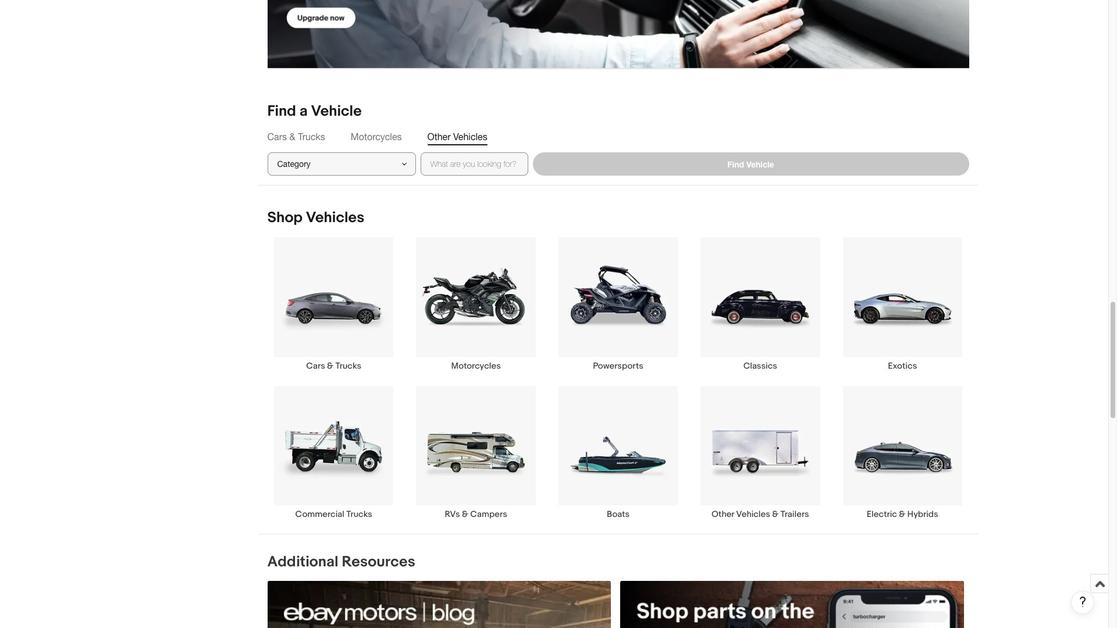 Task type: locate. For each thing, give the bounding box(es) containing it.
0 horizontal spatial find
[[267, 103, 296, 121]]

find for find a vehicle
[[267, 103, 296, 121]]

1 horizontal spatial vehicle
[[747, 159, 775, 169]]

2 horizontal spatial vehicles
[[737, 509, 771, 520]]

cars & trucks
[[267, 132, 325, 142], [306, 361, 362, 372]]

0 vertical spatial vehicles
[[453, 132, 488, 142]]

vehicles for other vehicles
[[453, 132, 488, 142]]

other for other vehicles & trailers
[[712, 509, 735, 520]]

campers
[[471, 509, 507, 520]]

2 vertical spatial vehicles
[[737, 509, 771, 520]]

other
[[428, 132, 451, 142], [712, 509, 735, 520]]

1 horizontal spatial find
[[728, 159, 745, 169]]

1 vertical spatial other
[[712, 509, 735, 520]]

1 horizontal spatial motorcycles
[[451, 361, 501, 372]]

rvs
[[445, 509, 460, 520]]

1 horizontal spatial vehicles
[[453, 132, 488, 142]]

1 vertical spatial trucks
[[336, 361, 362, 372]]

vehicles
[[453, 132, 488, 142], [306, 209, 365, 227], [737, 509, 771, 520]]

other for other vehicles
[[428, 132, 451, 142]]

vehicles right shop
[[306, 209, 365, 227]]

find vehicle
[[728, 159, 775, 169]]

electric & hybrids
[[867, 509, 939, 520]]

1 vertical spatial none text field
[[621, 582, 965, 629]]

exotics
[[889, 361, 918, 372]]

1 vertical spatial motorcycles
[[451, 361, 501, 372]]

classics link
[[690, 237, 832, 372]]

0 vertical spatial none text field
[[267, 0, 970, 69]]

0 vertical spatial cars
[[267, 132, 287, 142]]

vehicle
[[311, 103, 362, 121], [747, 159, 775, 169]]

0 horizontal spatial motorcycles
[[351, 132, 402, 142]]

resources
[[342, 554, 416, 572]]

1 vertical spatial vehicle
[[747, 159, 775, 169]]

trucks inside commercial trucks 'link'
[[346, 509, 372, 520]]

ebay motors app image
[[621, 582, 965, 629]]

other vehicles & trailers link
[[690, 386, 832, 520]]

1 vertical spatial vehicles
[[306, 209, 365, 227]]

trucks
[[298, 132, 325, 142], [336, 361, 362, 372], [346, 509, 372, 520]]

0 vertical spatial motorcycles
[[351, 132, 402, 142]]

trucks inside cars & trucks link
[[336, 361, 362, 372]]

& for cars & trucks link
[[327, 361, 334, 372]]

& for rvs & campers link
[[462, 509, 469, 520]]

0 vertical spatial vehicle
[[311, 103, 362, 121]]

0 vertical spatial other
[[428, 132, 451, 142]]

trailers
[[781, 509, 810, 520]]

find for find vehicle
[[728, 159, 745, 169]]

None text field
[[267, 0, 970, 69], [621, 582, 965, 629]]

powersports link
[[547, 237, 690, 372]]

1 vertical spatial find
[[728, 159, 745, 169]]

0 vertical spatial find
[[267, 103, 296, 121]]

find inside 'find vehicle' button
[[728, 159, 745, 169]]

a
[[300, 103, 308, 121]]

vehicles up what are you looking for? text box
[[453, 132, 488, 142]]

0 vertical spatial trucks
[[298, 132, 325, 142]]

additional
[[267, 554, 339, 572]]

&
[[290, 132, 295, 142], [327, 361, 334, 372], [462, 509, 469, 520], [773, 509, 779, 520], [900, 509, 906, 520]]

cars & trucks link
[[263, 237, 405, 372]]

commercial trucks
[[295, 509, 372, 520]]

2 vertical spatial trucks
[[346, 509, 372, 520]]

vehicles for other vehicles & trailers
[[737, 509, 771, 520]]

None text field
[[267, 582, 612, 629]]

vehicles left trailers at the bottom of the page
[[737, 509, 771, 520]]

cars & trucks inside tab list
[[267, 132, 325, 142]]

cars & trucks inside cars & trucks link
[[306, 361, 362, 372]]

cars
[[267, 132, 287, 142], [306, 361, 325, 372]]

0 horizontal spatial vehicles
[[306, 209, 365, 227]]

& for electric & hybrids link
[[900, 509, 906, 520]]

1 horizontal spatial cars
[[306, 361, 325, 372]]

1 horizontal spatial other
[[712, 509, 735, 520]]

commercial trucks link
[[263, 386, 405, 520]]

tab list
[[267, 131, 970, 143]]

exotics link
[[832, 237, 974, 372]]

other inside tab list
[[428, 132, 451, 142]]

0 vertical spatial cars & trucks
[[267, 132, 325, 142]]

shop vehicles
[[267, 209, 365, 227]]

find vehicle button
[[533, 153, 970, 176]]

motorcycles
[[351, 132, 402, 142], [451, 361, 501, 372]]

1 vertical spatial cars & trucks
[[306, 361, 362, 372]]

0 horizontal spatial other
[[428, 132, 451, 142]]

find
[[267, 103, 296, 121], [728, 159, 745, 169]]

& inside tab list
[[290, 132, 295, 142]]

motorcycles inside 'link'
[[451, 361, 501, 372]]

rvs & campers
[[445, 509, 507, 520]]



Task type: vqa. For each thing, say whether or not it's contained in the screenshot.
MUSIC image
no



Task type: describe. For each thing, give the bounding box(es) containing it.
vehicles for shop vehicles
[[306, 209, 365, 227]]

0 horizontal spatial cars
[[267, 132, 287, 142]]

rvs & campers link
[[405, 386, 547, 520]]

trucks inside tab list
[[298, 132, 325, 142]]

boost your ride with top tech image
[[267, 0, 970, 68]]

classics
[[744, 361, 778, 372]]

hybrids
[[908, 509, 939, 520]]

powersports
[[593, 361, 644, 372]]

none text field boost your ride with top tech
[[267, 0, 970, 69]]

boats
[[607, 509, 630, 520]]

shop
[[267, 209, 303, 227]]

none text field ebay motors app
[[621, 582, 965, 629]]

commercial
[[295, 509, 345, 520]]

motorcycles link
[[405, 237, 547, 372]]

additional resources
[[267, 554, 416, 572]]

other vehicles & trailers
[[712, 509, 810, 520]]

What are you looking for? text field
[[421, 153, 528, 176]]

electric
[[867, 509, 898, 520]]

help, opens dialogs image
[[1078, 597, 1089, 608]]

boats link
[[547, 386, 690, 520]]

1 vertical spatial cars
[[306, 361, 325, 372]]

other vehicles
[[428, 132, 488, 142]]

0 horizontal spatial vehicle
[[311, 103, 362, 121]]

electric & hybrids link
[[832, 386, 974, 520]]

find a vehicle
[[267, 103, 362, 121]]

tab list containing cars & trucks
[[267, 131, 970, 143]]

vehicle inside 'find vehicle' button
[[747, 159, 775, 169]]



